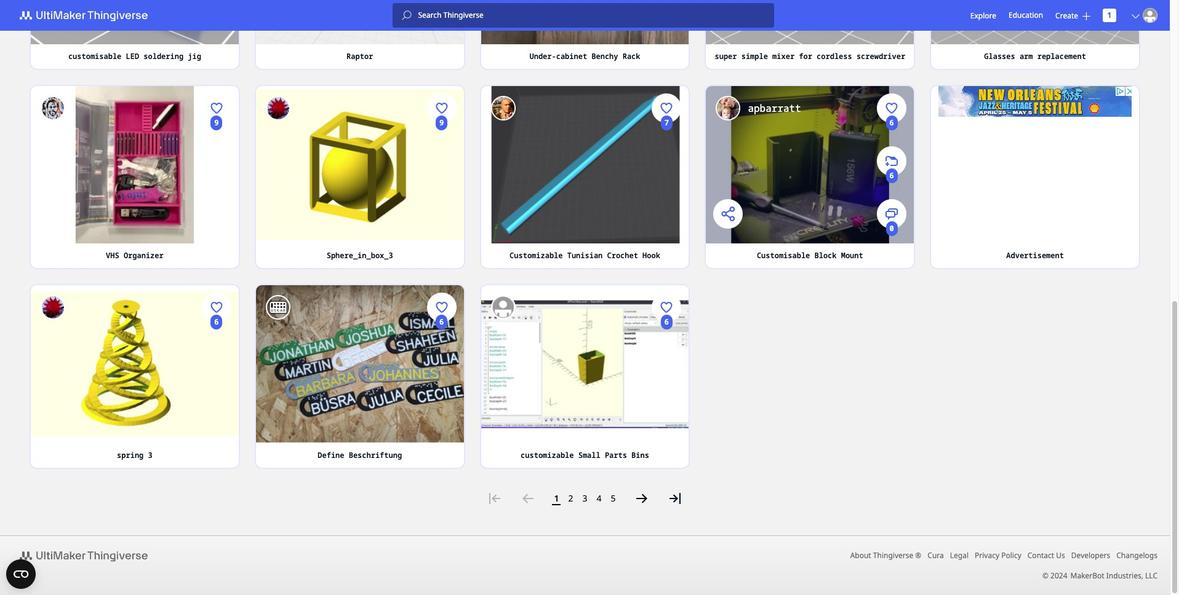 Task type: vqa. For each thing, say whether or not it's contained in the screenshot.
Skull
no



Task type: describe. For each thing, give the bounding box(es) containing it.
Search Thingiverse text field
[[412, 10, 774, 20]]

avatar image for define beschriftung
[[266, 295, 290, 320]]

advertisement
[[1006, 251, 1064, 261]]

bins
[[631, 450, 649, 461]]

customisable led soldering jig link
[[31, 44, 239, 69]]

vhs organizer link
[[31, 244, 239, 268]]

0 vertical spatial 1
[[1107, 10, 1112, 20]]

thumbnail representing spring 3 image
[[31, 286, 239, 443]]

spring 3
[[117, 450, 152, 461]]

1 inside button
[[554, 493, 559, 504]]

avatar image for customizable tunisian crochet hook
[[491, 96, 515, 120]]

9 for vhs organizer
[[214, 117, 219, 128]]

tunisian
[[567, 250, 603, 261]]

simple
[[741, 51, 768, 61]]

cordless
[[817, 51, 852, 61]]

super simple mixer for cordless screwdriver
[[715, 51, 905, 61]]

0 vertical spatial 3
[[439, 370, 444, 381]]

0 for customizable small parts bins
[[664, 423, 669, 434]]

thumbnail representing customisable block mount image
[[706, 86, 914, 244]]

benchy
[[592, 51, 618, 61]]

about thingiverse ® cura legal privacy policy contact us developers changelogs
[[850, 551, 1158, 561]]

2 horizontal spatial 3
[[582, 493, 587, 504]]

changelogs link
[[1116, 551, 1158, 561]]

us
[[1056, 551, 1065, 561]]

makerbot
[[1071, 571, 1104, 581]]

customisable block mount
[[757, 250, 863, 261]]

spring
[[117, 450, 144, 461]]

apbarratt link
[[748, 101, 801, 115]]

super simple mixer for cordless screwdriver link
[[706, 44, 914, 69]]

define beschriftung link
[[256, 443, 464, 468]]

rack
[[623, 51, 640, 61]]

define
[[318, 450, 344, 461]]

1 link
[[1103, 9, 1116, 22]]

thumbnail representing under-cabinet benchy rack image
[[481, 0, 689, 44]]

2024
[[1051, 571, 1067, 581]]

contact
[[1028, 551, 1054, 561]]

about
[[850, 551, 871, 561]]

privacy
[[975, 551, 999, 561]]

sphere_in_box_3
[[327, 250, 393, 261]]

1 vertical spatial 3
[[148, 450, 152, 461]]

arm
[[1020, 51, 1033, 61]]

7
[[664, 117, 669, 128]]

mixer
[[772, 51, 795, 61]]

spring 3 link
[[31, 443, 239, 468]]

avatar image for vhs organizer
[[41, 96, 65, 120]]

developers link
[[1071, 551, 1110, 561]]

makerbot logo image
[[12, 8, 162, 23]]

under-cabinet benchy rack
[[530, 51, 640, 61]]

customizable tunisian crochet hook link
[[481, 244, 689, 268]]

cura link
[[928, 551, 944, 561]]

replacement
[[1037, 51, 1086, 61]]

thumbnail representing customizable small parts bins image
[[481, 286, 689, 443]]

create
[[1055, 10, 1078, 21]]

super
[[715, 51, 737, 61]]



Task type: locate. For each thing, give the bounding box(es) containing it.
under-
[[530, 51, 556, 61]]

1 button
[[550, 488, 563, 509]]

search control image
[[402, 10, 412, 20]]

raptor
[[347, 51, 373, 61]]

4
[[664, 170, 669, 181], [597, 493, 602, 504]]

create button
[[1055, 10, 1090, 21]]

1 horizontal spatial 4
[[664, 170, 669, 181]]

advertisement element
[[939, 86, 1136, 117]]

legal link
[[950, 551, 969, 561]]

hook
[[643, 250, 660, 261]]

2
[[568, 493, 573, 504]]

1 horizontal spatial 3
[[439, 370, 444, 381]]

0 for define beschriftung
[[439, 423, 444, 434]]

cura
[[928, 551, 944, 561]]

makerbot industries, llc link
[[1071, 571, 1158, 581]]

organizer
[[124, 250, 164, 261]]

llc
[[1145, 571, 1158, 581]]

avatar image for customizable small parts bins
[[491, 295, 515, 320]]

legal
[[950, 551, 969, 561]]

glasses arm replacement link
[[931, 44, 1139, 69]]

mount
[[841, 250, 863, 261]]

®
[[915, 551, 921, 561]]

customisable
[[757, 250, 810, 261]]

1 9 from the left
[[214, 117, 219, 128]]

avatar image
[[1143, 8, 1158, 23], [41, 96, 65, 120], [266, 96, 290, 120], [491, 96, 515, 120], [716, 96, 741, 120], [41, 295, 65, 320], [266, 295, 290, 320], [491, 295, 515, 320]]

customizable
[[521, 450, 574, 461]]

0 for customizable tunisian crochet hook
[[664, 223, 669, 234]]

customisable block mount link
[[706, 244, 914, 268]]

under-cabinet benchy rack link
[[481, 44, 689, 69]]

about thingiverse ® link
[[850, 551, 921, 561]]

small
[[578, 450, 600, 461]]

explore
[[970, 10, 996, 21]]

thumbnail representing customisable led soldering jig image
[[31, 0, 239, 44]]

4 left 5
[[597, 493, 602, 504]]

apbarratt
[[748, 101, 801, 115]]

glasses arm replacement
[[984, 51, 1086, 61]]

5
[[611, 493, 616, 504]]

education
[[1009, 10, 1043, 20]]

customisable
[[68, 51, 121, 61]]

customisable led soldering jig
[[68, 51, 201, 61]]

3
[[439, 370, 444, 381], [148, 450, 152, 461], [582, 493, 587, 504]]

crochet
[[607, 250, 638, 261]]

1 horizontal spatial 1
[[1107, 10, 1112, 20]]

©
[[1042, 571, 1049, 581]]

5 link
[[607, 488, 619, 509]]

avatar image for sphere_in_box_3
[[266, 96, 290, 120]]

9 for sphere_in_box_3
[[439, 117, 444, 128]]

industries,
[[1106, 571, 1143, 581]]

0 for customisable block mount
[[890, 223, 894, 234]]

4 link
[[593, 488, 605, 509]]

soldering
[[144, 51, 183, 61]]

0 horizontal spatial 9
[[214, 117, 219, 128]]

parts
[[605, 450, 627, 461]]

2 9 from the left
[[439, 117, 444, 128]]

logo image
[[12, 549, 162, 563]]

avatar image for spring 3
[[41, 295, 65, 320]]

sphere_in_box_3 link
[[256, 244, 464, 268]]

2 link
[[565, 488, 577, 509]]

changelogs
[[1116, 551, 1158, 561]]

thingiverse
[[873, 551, 913, 561]]

6 for customisable block mount
[[890, 117, 894, 128]]

9
[[214, 117, 219, 128], [439, 117, 444, 128]]

thumbnail representing vhs organizer image
[[31, 86, 239, 244]]

thumbnail representing glasses arm replacement image
[[931, 0, 1139, 44]]

policy
[[1001, 551, 1021, 561]]

0 horizontal spatial 1
[[554, 493, 559, 504]]

2 vertical spatial 3
[[582, 493, 587, 504]]

0 vertical spatial 4
[[664, 170, 669, 181]]

led
[[126, 51, 139, 61]]

for
[[799, 51, 812, 61]]

jig
[[188, 51, 201, 61]]

6 for customizable small parts bins
[[664, 317, 669, 327]]

4 down the 7
[[664, 170, 669, 181]]

1 vertical spatial 1
[[554, 493, 559, 504]]

0 horizontal spatial 4
[[597, 493, 602, 504]]

thumbnail representing raptor image
[[256, 0, 464, 44]]

customizable tunisian crochet hook
[[510, 250, 660, 261]]

© 2024 makerbot industries, llc
[[1042, 571, 1158, 581]]

vhs organizer
[[106, 250, 164, 261]]

0
[[664, 223, 669, 234], [890, 223, 894, 234], [214, 423, 219, 434], [439, 423, 444, 434], [664, 423, 669, 434]]

0 horizontal spatial 3
[[148, 450, 152, 461]]

glasses
[[984, 51, 1015, 61]]

customizable small parts bins link
[[481, 443, 689, 468]]

education link
[[1009, 9, 1043, 22]]

contact us link
[[1028, 551, 1065, 561]]

3 link
[[579, 488, 591, 509]]

screwdriver
[[857, 51, 905, 61]]

thumbnail representing define beschriftung image
[[256, 286, 464, 443]]

6 for define beschriftung
[[439, 317, 444, 327]]

customizable small parts bins
[[521, 450, 649, 461]]

thumbnail representing customizable tunisian crochet hook image
[[481, 86, 689, 244]]

developers
[[1071, 551, 1110, 561]]

vhs
[[106, 250, 119, 261]]

define beschriftung
[[318, 450, 402, 461]]

thumbnail representing super simple mixer for cordless screwdriver image
[[706, 0, 914, 44]]

1 horizontal spatial 9
[[439, 117, 444, 128]]

privacy policy link
[[975, 551, 1021, 561]]

explore button
[[970, 10, 996, 21]]

open widget image
[[6, 560, 36, 590]]

cabinet
[[556, 51, 587, 61]]

customizable
[[510, 250, 563, 261]]

plusicon image
[[1082, 12, 1090, 20]]

1 left the 2
[[554, 493, 559, 504]]

block
[[814, 250, 837, 261]]

thumbnail representing sphere_in_box_3 image
[[256, 86, 464, 244]]

6 for spring 3
[[214, 317, 219, 327]]

raptor link
[[256, 44, 464, 69]]

beschriftung
[[349, 450, 402, 461]]

1 right plusicon
[[1107, 10, 1112, 20]]

1 vertical spatial 4
[[597, 493, 602, 504]]

1
[[1107, 10, 1112, 20], [554, 493, 559, 504]]



